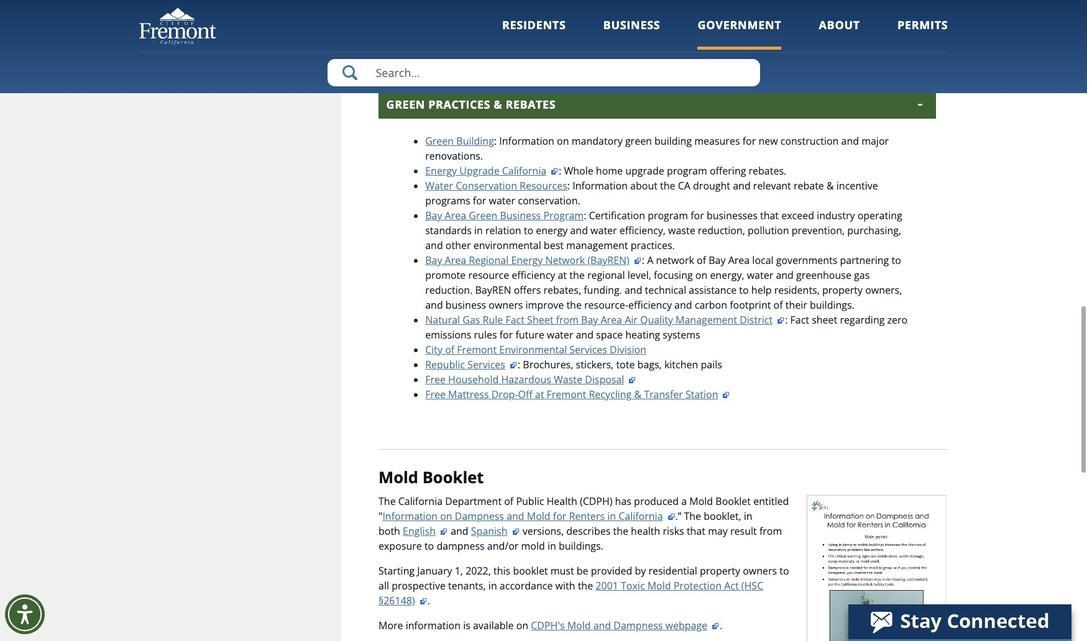 Task type: vqa. For each thing, say whether or not it's contained in the screenshot.
purpose
no



Task type: describe. For each thing, give the bounding box(es) containing it.
2 vertical spatial green
[[469, 209, 497, 223]]

conservation.
[[518, 194, 580, 208]]

in inside : certification program for businesses that exceed industry operating standards in relation to energy and water efficiency, waste reduction, pollution prevention, purchasing, and other environmental best management practices.
[[474, 224, 483, 238]]

and up "natural"
[[425, 299, 443, 312]]

0 vertical spatial energy
[[425, 164, 457, 178]]

promote
[[425, 269, 466, 282]]

republic services link
[[425, 358, 518, 372]]

in down has
[[607, 510, 616, 523]]

& inside : information about the ca drought and relevant rebate & incentive programs for water conservation.
[[827, 179, 834, 193]]

home
[[596, 164, 623, 178]]

about link
[[819, 17, 860, 49]]

fact inside : fact sheet regarding zero emissions rules for future water and space heating systems
[[790, 313, 809, 327]]

partnering
[[840, 254, 889, 267]]

on inside : information on mandatory green building measures for new construction and major renovations.
[[557, 134, 569, 148]]

1 free from the top
[[425, 373, 446, 387]]

: fact sheet regarding zero emissions rules for future water and space heating systems
[[425, 313, 908, 342]]

natural gas rule fact sheet from bay area air quality management district link
[[425, 313, 785, 327]]

and inside : information on mandatory green building measures for new construction and major renovations.
[[841, 134, 859, 148]]

assistance
[[689, 284, 737, 297]]

and/or
[[487, 540, 519, 553]]

this
[[494, 564, 511, 578]]

act
[[724, 579, 739, 593]]

relevant
[[753, 179, 791, 193]]

of right network at top
[[697, 254, 706, 267]]

the inside starting january 1, 2022, this booklet must be provided by residential property owners to all prospective tenants, in accordance with the
[[578, 579, 593, 593]]

whole
[[564, 164, 594, 178]]

describes
[[567, 525, 611, 538]]

management
[[676, 313, 737, 327]]

recycling
[[589, 388, 632, 402]]

2 free from the top
[[425, 388, 446, 402]]

mold booklet image
[[806, 494, 948, 642]]

business
[[446, 299, 486, 312]]

more
[[379, 619, 403, 633]]

homerepair@habitatebsv.org
[[400, 50, 540, 64]]

(bayren)
[[588, 254, 630, 267]]

california inside "the california department of public health (cdph) has produced a mold booklet entitled ""
[[398, 495, 443, 508]]

for inside : certification program for businesses that exceed industry operating standards in relation to energy and water efficiency, waste reduction, pollution prevention, purchasing, and other environmental best management practices.
[[691, 209, 704, 223]]

information on dampness and mold for renters in california
[[383, 510, 663, 523]]

versions, describes the health risks that may result from exposure to dampness and/or mold in buildings.
[[379, 525, 782, 553]]

environmental
[[499, 343, 567, 357]]

of inside "the california department of public health (cdph) has produced a mold booklet entitled ""
[[504, 495, 514, 508]]

dampness
[[437, 540, 485, 553]]

industry
[[817, 209, 855, 223]]

major
[[862, 134, 889, 148]]

about
[[630, 179, 658, 193]]

relation
[[486, 224, 521, 238]]

for more information, contact: habitat for humanity east bay/silicon valley 510-803-3388 homerepair@habitatebsv.org
[[400, 6, 603, 64]]

rules
[[474, 328, 497, 342]]

cdph's mold and dampness webpage link
[[531, 619, 720, 633]]

reduction. bayren
[[425, 284, 511, 297]]

spanish
[[471, 525, 508, 538]]

transfer
[[644, 388, 683, 402]]

and down program
[[570, 224, 588, 238]]

drop-
[[492, 388, 518, 402]]

residents,
[[774, 284, 820, 297]]

other
[[446, 239, 471, 253]]

natural
[[425, 313, 460, 327]]

2001 toxic mold protection act (hsc §26148)
[[379, 579, 764, 608]]

and inside : information about the ca drought and relevant rebate & incentive programs for water conservation.
[[733, 179, 751, 193]]

public
[[516, 495, 544, 508]]

waste
[[668, 224, 695, 238]]

management
[[566, 239, 628, 253]]

bay down resource-
[[581, 313, 598, 327]]

at inside : a network of bay area local governments partnering to promote resource efficiency at the regional level, focusing on energy, water and greenhouse gas reduction. bayren offers rebates, funding. and technical assistance to help residents, property owners, and business owners improve the resource-efficiency and carbon footprint of their buildings.
[[558, 269, 567, 282]]

"
[[379, 510, 383, 523]]

division
[[610, 343, 646, 357]]

natural gas rule fact sheet from bay area air quality management district
[[425, 313, 773, 327]]

and up dampness
[[451, 525, 469, 538]]

free household hazardous waste disposal free mattress drop-off at fremont recycling & transfer station
[[425, 373, 718, 402]]

department
[[445, 495, 502, 508]]

owners,
[[865, 284, 902, 297]]

environmental
[[474, 239, 541, 253]]

that for risks
[[687, 525, 706, 538]]

water inside : a network of bay area local governments partnering to promote resource efficiency at the regional level, focusing on energy, water and greenhouse gas reduction. bayren offers rebates, funding. and technical assistance to help residents, property owners, and business owners improve the resource-efficiency and carbon footprint of their buildings.
[[747, 269, 774, 282]]

property inside : a network of bay area local governments partnering to promote resource efficiency at the regional level, focusing on energy, water and greenhouse gas reduction. bayren offers rebates, funding. and technical assistance to help residents, property owners, and business owners improve the resource-efficiency and carbon footprint of their buildings.
[[822, 284, 863, 297]]

toxic
[[621, 579, 645, 593]]

to inside : certification program for businesses that exceed industry operating standards in relation to energy and water efficiency, waste reduction, pollution prevention, purchasing, and other environmental best management practices.
[[524, 224, 533, 238]]

level,
[[628, 269, 651, 282]]

0 horizontal spatial dampness
[[455, 510, 504, 523]]

businesses
[[707, 209, 758, 223]]

district
[[740, 313, 773, 327]]

water inside : certification program for businesses that exceed industry operating standards in relation to energy and water efficiency, waste reduction, pollution prevention, purchasing, and other environmental best management practices.
[[591, 224, 617, 238]]

: for bay area regional energy network (bayren)
[[642, 254, 645, 267]]

government
[[698, 17, 782, 32]]

& inside free household hazardous waste disposal free mattress drop-off at fremont recycling & transfer station
[[634, 388, 642, 402]]

bay/silicon
[[523, 21, 573, 34]]

program inside : certification program for businesses that exceed industry operating standards in relation to energy and water efficiency, waste reduction, pollution prevention, purchasing, and other environmental best management practices.
[[648, 209, 688, 223]]

of left their at the right top of the page
[[774, 299, 783, 312]]

ca
[[678, 179, 691, 193]]

and down public
[[507, 510, 524, 523]]

information on dampness and mold for renters in california link
[[383, 510, 675, 523]]

bay inside : a network of bay area local governments partnering to promote resource efficiency at the regional level, focusing on energy, water and greenhouse gas reduction. bayren offers rebates, funding. and technical assistance to help residents, property owners, and business owners improve the resource-efficiency and carbon footprint of their buildings.
[[709, 254, 726, 267]]

free household hazardous waste disposal link
[[425, 373, 637, 387]]

and spanish
[[448, 525, 508, 538]]

the down rebates,
[[567, 299, 582, 312]]

homerepair@habitatebsv.org link
[[400, 50, 540, 64]]

of down emissions
[[445, 343, 455, 357]]

webpage
[[666, 619, 708, 633]]

fremont inside free household hazardous waste disposal free mattress drop-off at fremont recycling & transfer station
[[547, 388, 586, 402]]

stay connected image
[[849, 605, 1071, 640]]

mold right the 'cdph's'
[[567, 619, 591, 633]]

on up english link
[[440, 510, 452, 523]]

brochures,
[[523, 358, 573, 372]]

future
[[516, 328, 544, 342]]

in inside ." the booklet, in both
[[744, 510, 753, 523]]

booklet
[[513, 564, 548, 578]]

health
[[631, 525, 660, 538]]

. for 2001 toxic mold protection act (hsc §26148)
[[428, 594, 430, 608]]

mold inside '2001 toxic mold protection act (hsc §26148)'
[[648, 579, 671, 593]]

permits
[[898, 17, 948, 32]]

off
[[518, 388, 533, 402]]

regional
[[469, 254, 509, 267]]

." the booklet, in both
[[379, 510, 753, 538]]

program
[[544, 209, 584, 223]]

803-
[[421, 36, 441, 49]]

water conservation resources
[[425, 179, 568, 193]]

purchasing,
[[848, 224, 902, 238]]

habitat
[[400, 21, 435, 34]]

humanity
[[453, 21, 498, 34]]

efficiency,
[[620, 224, 666, 238]]

regional
[[587, 269, 625, 282]]

(hsc
[[742, 579, 764, 593]]

a
[[682, 495, 687, 508]]

green building link
[[425, 134, 494, 148]]

water
[[425, 179, 453, 193]]

green for green building
[[425, 134, 454, 148]]

1 horizontal spatial services
[[570, 343, 607, 357]]

technical
[[645, 284, 686, 297]]

1 horizontal spatial efficiency
[[628, 299, 672, 312]]

0 vertical spatial booklet
[[423, 467, 484, 489]]

versions,
[[523, 525, 564, 538]]

waste
[[554, 373, 583, 387]]

to inside versions, describes the health risks that may result from exposure to dampness and/or mold in buildings.
[[425, 540, 434, 553]]

buildings. inside versions, describes the health risks that may result from exposure to dampness and/or mold in buildings.
[[559, 540, 604, 553]]

from inside versions, describes the health risks that may result from exposure to dampness and/or mold in buildings.
[[760, 525, 782, 538]]

owners inside : a network of bay area local governments partnering to promote resource efficiency at the regional level, focusing on energy, water and greenhouse gas reduction. bayren offers rebates, funding. and technical assistance to help residents, property owners, and business owners improve the resource-efficiency and carbon footprint of their buildings.
[[489, 299, 523, 312]]

upgrade
[[626, 164, 664, 178]]



Task type: locate. For each thing, give the bounding box(es) containing it.
and down 2001
[[593, 619, 611, 633]]

january
[[417, 564, 452, 578]]

offering
[[710, 164, 746, 178]]

property up act
[[700, 564, 740, 578]]

in inside starting january 1, 2022, this booklet must be provided by residential property owners to all prospective tenants, in accordance with the
[[489, 579, 497, 593]]

result
[[730, 525, 757, 538]]

2 vertical spatial california
[[619, 510, 663, 523]]

booklet up booklet, on the bottom of the page
[[716, 495, 751, 508]]

§26148)
[[379, 594, 415, 608]]

& left transfer
[[634, 388, 642, 402]]

1 vertical spatial dampness
[[614, 619, 663, 633]]

government link
[[698, 17, 782, 49]]

protection
[[674, 579, 722, 593]]

0 vertical spatial at
[[558, 269, 567, 282]]

1 horizontal spatial buildings.
[[810, 299, 855, 312]]

1 horizontal spatial property
[[822, 284, 863, 297]]

1 vertical spatial business
[[500, 209, 541, 223]]

1 vertical spatial information
[[573, 179, 628, 193]]

zero
[[887, 313, 908, 327]]

in down versions,
[[548, 540, 556, 553]]

0 vertical spatial dampness
[[455, 510, 504, 523]]

: for republic services
[[518, 358, 520, 372]]

practices
[[428, 97, 491, 112]]

0 vertical spatial the
[[379, 495, 396, 508]]

standards
[[425, 224, 472, 238]]

for inside for more information, contact: habitat for humanity east bay/silicon valley 510-803-3388 homerepair@habitatebsv.org
[[437, 21, 451, 34]]

0 vertical spatial california
[[502, 164, 547, 178]]

that inside versions, describes the health risks that may result from exposure to dampness and/or mold in buildings.
[[687, 525, 706, 538]]

republic
[[425, 358, 465, 372]]

2 vertical spatial &
[[634, 388, 642, 402]]

california inside 'green practices & rebates' tab list
[[502, 164, 547, 178]]

area up space
[[601, 313, 622, 327]]

exceed
[[782, 209, 814, 223]]

for inside : fact sheet regarding zero emissions rules for future water and space heating systems
[[500, 328, 513, 342]]

for inside : information about the ca drought and relevant rebate & incentive programs for water conservation.
[[473, 194, 486, 208]]

accordance
[[500, 579, 553, 593]]

1 horizontal spatial at
[[558, 269, 567, 282]]

booklet,
[[704, 510, 741, 523]]

0 vertical spatial business
[[603, 17, 661, 32]]

hazardous
[[501, 373, 551, 387]]

2 vertical spatial information
[[383, 510, 438, 523]]

green practices & rebates tab list
[[379, 0, 936, 424]]

1 vertical spatial free
[[425, 388, 446, 402]]

booklet up department
[[423, 467, 484, 489]]

0 horizontal spatial &
[[494, 97, 502, 112]]

& left rebates
[[494, 97, 502, 112]]

for left the new
[[743, 134, 756, 148]]

business inside 'green practices & rebates' tab list
[[500, 209, 541, 223]]

and down standards
[[425, 239, 443, 253]]

drought
[[693, 179, 731, 193]]

0 horizontal spatial fact
[[506, 313, 525, 327]]

1 horizontal spatial owners
[[743, 564, 777, 578]]

california up health
[[619, 510, 663, 523]]

1 vertical spatial owners
[[743, 564, 777, 578]]

1 fact from the left
[[506, 313, 525, 327]]

0 horizontal spatial california
[[398, 495, 443, 508]]

program up waste
[[648, 209, 688, 223]]

1 horizontal spatial booklet
[[716, 495, 751, 508]]

green building
[[425, 134, 494, 148]]

governments
[[776, 254, 838, 267]]

. down prospective
[[428, 594, 430, 608]]

water up the help
[[747, 269, 774, 282]]

buildings. up sheet
[[810, 299, 855, 312]]

booklet inside "the california department of public health (cdph) has produced a mold booklet entitled ""
[[716, 495, 751, 508]]

1 vertical spatial buildings.
[[559, 540, 604, 553]]

green
[[386, 97, 425, 112], [425, 134, 454, 148], [469, 209, 497, 223]]

conservation
[[456, 179, 517, 193]]

disposal
[[585, 373, 624, 387]]

0 horizontal spatial owners
[[489, 299, 523, 312]]

1 vertical spatial booklet
[[716, 495, 751, 508]]

0 horizontal spatial property
[[700, 564, 740, 578]]

gas
[[463, 313, 480, 327]]

0 vertical spatial property
[[822, 284, 863, 297]]

for inside : information on mandatory green building measures for new construction and major renovations.
[[743, 134, 756, 148]]

that up pollution
[[760, 209, 779, 223]]

to
[[524, 224, 533, 238], [892, 254, 901, 267], [739, 284, 749, 297], [425, 540, 434, 553], [780, 564, 789, 578]]

buildings. down describes
[[559, 540, 604, 553]]

: for bay area green business program
[[584, 209, 586, 223]]

mold inside "the california department of public health (cdph) has produced a mold booklet entitled ""
[[690, 495, 713, 508]]

1 horizontal spatial fact
[[790, 313, 809, 327]]

1 horizontal spatial energy
[[511, 254, 543, 267]]

and down technical
[[675, 299, 692, 312]]

green up 'relation'
[[469, 209, 497, 223]]

at up rebates,
[[558, 269, 567, 282]]

: for water conservation resources
[[568, 179, 570, 193]]

services up household
[[468, 358, 505, 372]]

about
[[819, 17, 860, 32]]

information up 'english'
[[383, 510, 438, 523]]

1 horizontal spatial that
[[760, 209, 779, 223]]

from right sheet
[[556, 313, 579, 327]]

systems
[[663, 328, 700, 342]]

local
[[752, 254, 774, 267]]

2001 toxic mold protection act (hsc §26148) link
[[379, 579, 764, 608]]

0 horizontal spatial .
[[428, 594, 430, 608]]

energy up water
[[425, 164, 457, 178]]

fact up future
[[506, 313, 525, 327]]

program up "ca"
[[667, 164, 707, 178]]

the inside ." the booklet, in both
[[684, 510, 701, 523]]

the inside "the california department of public health (cdph) has produced a mold booklet entitled ""
[[379, 495, 396, 508]]

bay area green business program
[[425, 209, 584, 223]]

0 vertical spatial services
[[570, 343, 607, 357]]

2 horizontal spatial california
[[619, 510, 663, 523]]

information for about
[[573, 179, 628, 193]]

: for energy upgrade california
[[559, 164, 562, 178]]

of
[[697, 254, 706, 267], [774, 299, 783, 312], [445, 343, 455, 357], [504, 495, 514, 508]]

services up stickers, at the bottom right of page
[[570, 343, 607, 357]]

0 horizontal spatial services
[[468, 358, 505, 372]]

the right the ."
[[684, 510, 701, 523]]

0 horizontal spatial efficiency
[[512, 269, 555, 282]]

business up 'relation'
[[500, 209, 541, 223]]

0 horizontal spatial business
[[500, 209, 541, 223]]

in left 'relation'
[[474, 224, 483, 238]]

1 horizontal spatial california
[[502, 164, 547, 178]]

bay
[[425, 209, 442, 223], [425, 254, 442, 267], [709, 254, 726, 267], [581, 313, 598, 327]]

0 horizontal spatial that
[[687, 525, 706, 538]]

1 vertical spatial efficiency
[[628, 299, 672, 312]]

for up waste
[[691, 209, 704, 223]]

the down be at the right of the page
[[578, 579, 593, 593]]

: for green building
[[494, 134, 497, 148]]

1 vertical spatial .
[[720, 619, 723, 633]]

california up resources
[[502, 164, 547, 178]]

: information about the ca drought and relevant rebate & incentive programs for water conservation.
[[425, 179, 878, 208]]

0 vertical spatial buildings.
[[810, 299, 855, 312]]

buildings. inside : a network of bay area local governments partnering to promote resource efficiency at the regional level, focusing on energy, water and greenhouse gas reduction. bayren offers rebates, funding. and technical assistance to help residents, property owners, and business owners improve the resource-efficiency and carbon footprint of their buildings.
[[810, 299, 855, 312]]

1 vertical spatial fremont
[[547, 388, 586, 402]]

: for natural gas rule fact sheet from bay area air quality management district
[[785, 313, 788, 327]]

fremont up republic services link
[[457, 343, 497, 357]]

1 vertical spatial that
[[687, 525, 706, 538]]

on inside : a network of bay area local governments partnering to promote resource efficiency at the regional level, focusing on energy, water and greenhouse gas reduction. bayren offers rebates, funding. and technical assistance to help residents, property owners, and business owners improve the resource-efficiency and carbon footprint of their buildings.
[[696, 269, 708, 282]]

0 vertical spatial .
[[428, 594, 430, 608]]

the inside : information about the ca drought and relevant rebate & incentive programs for water conservation.
[[660, 179, 675, 193]]

energy
[[536, 224, 568, 238]]

efficiency up quality
[[628, 299, 672, 312]]

in inside versions, describes the health risks that may result from exposure to dampness and/or mold in buildings.
[[548, 540, 556, 553]]

: up energy upgrade california link
[[494, 134, 497, 148]]

on up whole
[[557, 134, 569, 148]]

0 horizontal spatial buildings.
[[559, 540, 604, 553]]

city of fremont environmental services division
[[425, 343, 646, 357]]

improve
[[526, 299, 564, 312]]

1 vertical spatial green
[[425, 134, 454, 148]]

: inside : fact sheet regarding zero emissions rules for future water and space heating systems
[[785, 313, 788, 327]]

and down level,
[[625, 284, 642, 297]]

owners
[[489, 299, 523, 312], [743, 564, 777, 578]]

at
[[558, 269, 567, 282], [535, 388, 544, 402]]

of up information on dampness and mold for renters in california on the bottom
[[504, 495, 514, 508]]

owners up "rule"
[[489, 299, 523, 312]]

for up 3388
[[437, 21, 451, 34]]

0 horizontal spatial booklet
[[423, 467, 484, 489]]

for down health
[[553, 510, 567, 523]]

0 horizontal spatial information
[[383, 510, 438, 523]]

property inside starting january 1, 2022, this booklet must be provided by residential property owners to all prospective tenants, in accordance with the
[[700, 564, 740, 578]]

0 vertical spatial fremont
[[457, 343, 497, 357]]

0 vertical spatial efficiency
[[512, 269, 555, 282]]

0 horizontal spatial energy
[[425, 164, 457, 178]]

1 horizontal spatial the
[[684, 510, 701, 523]]

information down home on the top right of the page
[[573, 179, 628, 193]]

for down conservation
[[473, 194, 486, 208]]

information inside : information about the ca drought and relevant rebate & incentive programs for water conservation.
[[573, 179, 628, 193]]

energy down environmental
[[511, 254, 543, 267]]

0 horizontal spatial from
[[556, 313, 579, 327]]

at right off
[[535, 388, 544, 402]]

on up assistance at the right of the page
[[696, 269, 708, 282]]

water up bay area green business program 'link' at the top
[[489, 194, 515, 208]]

that for businesses
[[760, 209, 779, 223]]

bay down programs
[[425, 209, 442, 223]]

east
[[501, 21, 520, 34]]

upgrade
[[460, 164, 500, 178]]

the down "network"
[[570, 269, 585, 282]]

0 horizontal spatial fremont
[[457, 343, 497, 357]]

1 vertical spatial california
[[398, 495, 443, 508]]

for down "rule"
[[500, 328, 513, 342]]

and inside : fact sheet regarding zero emissions rules for future water and space heating systems
[[576, 328, 594, 342]]

bay up promote
[[425, 254, 442, 267]]

republic services
[[425, 358, 505, 372]]

with
[[555, 579, 575, 593]]

1 horizontal spatial dampness
[[614, 619, 663, 633]]

operating
[[858, 209, 903, 223]]

property
[[822, 284, 863, 297], [700, 564, 740, 578]]

1 vertical spatial property
[[700, 564, 740, 578]]

and
[[841, 134, 859, 148], [733, 179, 751, 193], [570, 224, 588, 238], [425, 239, 443, 253], [776, 269, 794, 282], [625, 284, 642, 297], [425, 299, 443, 312], [675, 299, 692, 312], [576, 328, 594, 342], [507, 510, 524, 523], [451, 525, 469, 538], [593, 619, 611, 633]]

1 horizontal spatial fremont
[[547, 388, 586, 402]]

area down other on the top left of page
[[445, 254, 466, 267]]

. right webpage
[[720, 619, 723, 633]]

network
[[546, 254, 585, 267]]

1 vertical spatial program
[[648, 209, 688, 223]]

fact down their at the right top of the page
[[790, 313, 809, 327]]

: inside : information on mandatory green building measures for new construction and major renovations.
[[494, 134, 497, 148]]

owners up (hsc
[[743, 564, 777, 578]]

1 vertical spatial &
[[827, 179, 834, 193]]

2 horizontal spatial information
[[573, 179, 628, 193]]

property down greenhouse on the right of page
[[822, 284, 863, 297]]

the inside versions, describes the health risks that may result from exposure to dampness and/or mold in buildings.
[[613, 525, 628, 538]]

more
[[418, 6, 443, 19]]

english
[[403, 525, 436, 538]]

dampness down toxic
[[614, 619, 663, 633]]

mold down residential
[[648, 579, 671, 593]]

residents link
[[502, 17, 566, 49]]

water inside : information about the ca drought and relevant rebate & incentive programs for water conservation.
[[489, 194, 515, 208]]

area inside : a network of bay area local governments partnering to promote resource efficiency at the regional level, focusing on energy, water and greenhouse gas reduction. bayren offers rebates, funding. and technical assistance to help residents, property owners, and business owners improve the resource-efficiency and carbon footprint of their buildings.
[[728, 254, 750, 267]]

their
[[786, 299, 807, 312]]

station
[[686, 388, 718, 402]]

: down whole
[[568, 179, 570, 193]]

510-
[[400, 36, 421, 49]]

the left health
[[613, 525, 628, 538]]

and down offering at top right
[[733, 179, 751, 193]]

0 vertical spatial that
[[760, 209, 779, 223]]

information
[[406, 619, 461, 633]]

2 horizontal spatial &
[[827, 179, 834, 193]]

practices.
[[631, 239, 675, 253]]

& right rebate
[[827, 179, 834, 193]]

bags,
[[638, 358, 662, 372]]

information down rebates
[[499, 134, 555, 148]]

california down mold booklet
[[398, 495, 443, 508]]

from right result
[[760, 525, 782, 538]]

air
[[625, 313, 638, 327]]

the up "
[[379, 495, 396, 508]]

0 horizontal spatial the
[[379, 495, 396, 508]]

: inside : certification program for businesses that exceed industry operating standards in relation to energy and water efficiency, waste reduction, pollution prevention, purchasing, and other environmental best management practices.
[[584, 209, 586, 223]]

owners inside starting january 1, 2022, this booklet must be provided by residential property owners to all prospective tenants, in accordance with the
[[743, 564, 777, 578]]

in up result
[[744, 510, 753, 523]]

and left major
[[841, 134, 859, 148]]

energy upgrade california link
[[425, 164, 559, 178]]

sheet
[[812, 313, 838, 327]]

green practices & rebates
[[386, 97, 556, 112]]

all
[[379, 579, 389, 593]]

water inside : fact sheet regarding zero emissions rules for future water and space heating systems
[[547, 328, 573, 342]]

Search text field
[[327, 59, 760, 86]]

carbon
[[695, 299, 727, 312]]

0 vertical spatial free
[[425, 373, 446, 387]]

in down the this
[[489, 579, 497, 593]]

bay up energy,
[[709, 254, 726, 267]]

0 vertical spatial owners
[[489, 299, 523, 312]]

. for cdph's mold and dampness webpage
[[720, 619, 723, 633]]

: left certification in the right top of the page
[[584, 209, 586, 223]]

that inside : certification program for businesses that exceed industry operating standards in relation to energy and water efficiency, waste reduction, pollution prevention, purchasing, and other environmental best management practices.
[[760, 209, 779, 223]]

building
[[655, 134, 692, 148]]

tenants,
[[448, 579, 486, 593]]

to inside starting january 1, 2022, this booklet must be provided by residential property owners to all prospective tenants, in accordance with the
[[780, 564, 789, 578]]

dampness up and spanish
[[455, 510, 504, 523]]

footprint
[[730, 299, 771, 312]]

mold up versions,
[[527, 510, 551, 523]]

and down natural gas rule fact sheet from bay area air quality management district
[[576, 328, 594, 342]]

0 vertical spatial from
[[556, 313, 579, 327]]

mold right 'a'
[[690, 495, 713, 508]]

on left the 'cdph's'
[[516, 619, 528, 633]]

: inside : a network of bay area local governments partnering to promote resource efficiency at the regional level, focusing on energy, water and greenhouse gas reduction. bayren offers rebates, funding. and technical assistance to help residents, property owners, and business owners improve the resource-efficiency and carbon footprint of their buildings.
[[642, 254, 645, 267]]

0 vertical spatial program
[[667, 164, 707, 178]]

:
[[494, 134, 497, 148], [559, 164, 562, 178], [568, 179, 570, 193], [584, 209, 586, 223], [642, 254, 645, 267], [785, 313, 788, 327], [518, 358, 520, 372]]

1 horizontal spatial &
[[634, 388, 642, 402]]

1 horizontal spatial from
[[760, 525, 782, 538]]

mold booklet
[[379, 467, 484, 489]]

quality
[[640, 313, 673, 327]]

1 horizontal spatial information
[[499, 134, 555, 148]]

booklet
[[423, 467, 484, 489], [716, 495, 751, 508]]

1 horizontal spatial .
[[720, 619, 723, 633]]

.
[[428, 594, 430, 608], [720, 619, 723, 633]]

: left a
[[642, 254, 645, 267]]

offers
[[514, 284, 541, 297]]

green for green practices & rebates
[[386, 97, 425, 112]]

dampness
[[455, 510, 504, 523], [614, 619, 663, 633]]

2 fact from the left
[[790, 313, 809, 327]]

at inside free household hazardous waste disposal free mattress drop-off at fremont recycling & transfer station
[[535, 388, 544, 402]]

from inside 'green practices & rebates' tab list
[[556, 313, 579, 327]]

1 horizontal spatial business
[[603, 17, 661, 32]]

1 vertical spatial from
[[760, 525, 782, 538]]

1 vertical spatial at
[[535, 388, 544, 402]]

and up "residents,"
[[776, 269, 794, 282]]

water down sheet
[[547, 328, 573, 342]]

information inside : information on mandatory green building measures for new construction and major renovations.
[[499, 134, 555, 148]]

the
[[379, 495, 396, 508], [684, 510, 701, 523]]

area up standards
[[445, 209, 466, 223]]

1 vertical spatial energy
[[511, 254, 543, 267]]

: inside : information about the ca drought and relevant rebate & incentive programs for water conservation.
[[568, 179, 570, 193]]

1 vertical spatial services
[[468, 358, 505, 372]]

0 vertical spatial green
[[386, 97, 425, 112]]

: down their at the right top of the page
[[785, 313, 788, 327]]

2022,
[[466, 564, 491, 578]]

0 horizontal spatial at
[[535, 388, 544, 402]]

green up the renovations.
[[425, 134, 454, 148]]

energy
[[425, 164, 457, 178], [511, 254, 543, 267]]

0 vertical spatial information
[[499, 134, 555, 148]]

rule
[[483, 313, 503, 327]]

: certification program for businesses that exceed industry operating standards in relation to energy and water efficiency, waste reduction, pollution prevention, purchasing, and other environmental best management practices.
[[425, 209, 903, 253]]

(cdph)
[[580, 495, 613, 508]]

is
[[463, 619, 470, 633]]

information for on
[[499, 134, 555, 148]]

habitat for humanity east bay/silicon valley link
[[400, 21, 615, 34]]

a
[[647, 254, 654, 267]]

: up the hazardous
[[518, 358, 520, 372]]

0 vertical spatial &
[[494, 97, 502, 112]]

area up energy,
[[728, 254, 750, 267]]

: left whole
[[559, 164, 562, 178]]

fremont down waste
[[547, 388, 586, 402]]

may
[[708, 525, 728, 538]]

the down : whole home upgrade program offering rebates.
[[660, 179, 675, 193]]

water up management
[[591, 224, 617, 238]]

water
[[489, 194, 515, 208], [591, 224, 617, 238], [747, 269, 774, 282], [547, 328, 573, 342]]

that left "may"
[[687, 525, 706, 538]]

information
[[499, 134, 555, 148], [573, 179, 628, 193], [383, 510, 438, 523]]

1 vertical spatial the
[[684, 510, 701, 523]]

mold up "
[[379, 467, 418, 489]]



